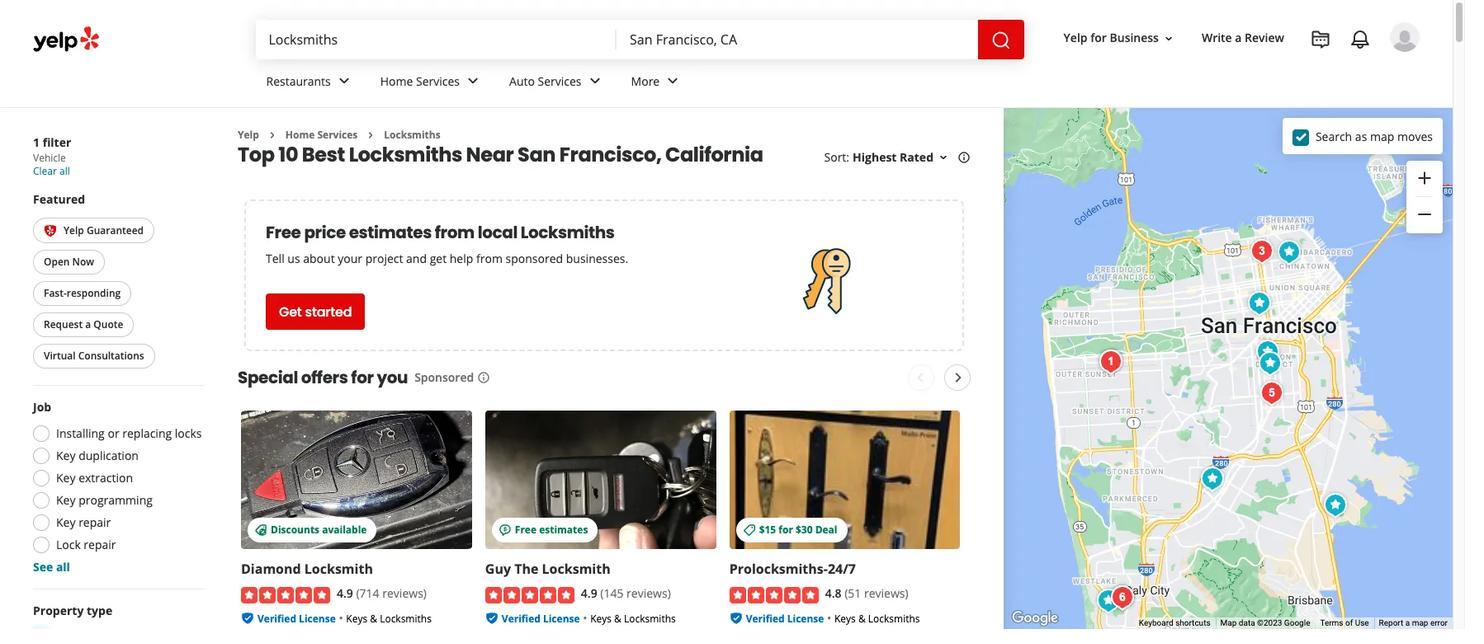 Task type: vqa. For each thing, say whether or not it's contained in the screenshot.
16 chevron down v2 "image" to the left
yes



Task type: locate. For each thing, give the bounding box(es) containing it.
verified license button right 16 verified v2 image
[[258, 611, 336, 626]]

near
[[466, 141, 514, 169]]

auto
[[509, 73, 535, 89]]

free price estimates from local locksmiths tell us about your project and get help from sponsored businesses.
[[266, 222, 628, 267]]

none field up 24 chevron down v2 image
[[269, 31, 603, 49]]

1 horizontal spatial reviews)
[[627, 586, 671, 602]]

0 horizontal spatial locksmith
[[304, 561, 373, 579]]

francisco,
[[560, 141, 662, 169]]

locksmith lyt image
[[1095, 346, 1128, 379], [1095, 346, 1128, 379]]

1 horizontal spatial keys
[[590, 612, 612, 626]]

24 chevron down v2 image right auto services
[[585, 71, 605, 91]]

key down installing
[[56, 449, 76, 464]]

0 horizontal spatial 4.9 star rating image
[[241, 588, 330, 604]]

2 verified from the left
[[502, 612, 541, 626]]

16 yelp guaranteed v2 image
[[44, 225, 57, 238]]

all right see
[[56, 560, 70, 576]]

1 horizontal spatial home
[[380, 73, 413, 89]]

yelp for yelp guaranteed
[[64, 224, 84, 238]]

0 vertical spatial estimates
[[349, 222, 432, 245]]

guy the locksmith link
[[485, 561, 611, 579]]

about
[[303, 251, 335, 267]]

24 chevron down v2 image inside the restaurants "link"
[[334, 71, 354, 91]]

open now
[[44, 255, 94, 269]]

reviews) right (51 at the right bottom of the page
[[864, 586, 909, 602]]

3 keys & locksmiths from the left
[[835, 612, 920, 626]]

0 vertical spatial map
[[1370, 128, 1395, 144]]

2 horizontal spatial 24 chevron down v2 image
[[663, 71, 683, 91]]

for left business in the right of the page
[[1091, 30, 1107, 46]]

license down 4.8 star rating image
[[787, 612, 824, 626]]

1 horizontal spatial 4.9 star rating image
[[485, 588, 574, 604]]

home services down find text box at the top left
[[380, 73, 460, 89]]

2 keys from the left
[[590, 612, 612, 626]]

reviews) for guy the locksmith
[[627, 586, 671, 602]]

1 key from the top
[[56, 449, 76, 464]]

locksmith
[[304, 561, 373, 579], [542, 561, 611, 579]]

free right 16 free estimates v2 icon
[[515, 524, 537, 538]]

1 horizontal spatial home services link
[[367, 59, 496, 107]]

license for 24/7
[[787, 612, 824, 626]]

keys & locksmiths for prolocksmiths-24/7
[[835, 612, 920, 626]]

16 chevron down v2 image inside the yelp for business button
[[1162, 32, 1175, 45]]

license down diamond locksmith link
[[299, 612, 336, 626]]

2 horizontal spatial reviews)
[[864, 586, 909, 602]]

yelp right '16 yelp guaranteed v2' image
[[64, 224, 84, 238]]

business categories element
[[253, 59, 1420, 107]]

1 24 chevron down v2 image from the left
[[334, 71, 354, 91]]

& down (145
[[614, 612, 621, 626]]

1 vertical spatial repair
[[84, 538, 116, 553]]

0 horizontal spatial verified
[[258, 612, 296, 626]]

None search field
[[255, 20, 1027, 59]]

verified license
[[258, 612, 336, 626], [502, 612, 580, 626], [746, 612, 824, 626]]

free up tell
[[266, 222, 301, 245]]

search as map moves
[[1316, 128, 1433, 144]]

0 vertical spatial a
[[1235, 30, 1242, 46]]

featured group
[[30, 192, 205, 373]]

0 horizontal spatial keys & locksmiths
[[346, 612, 432, 626]]

©2023
[[1257, 619, 1282, 628]]

16 chevron down v2 image right business in the right of the page
[[1162, 32, 1175, 45]]

0 horizontal spatial map
[[1370, 128, 1395, 144]]

0 horizontal spatial home
[[285, 128, 315, 142]]

sort:
[[824, 150, 849, 165]]

1 horizontal spatial free
[[515, 524, 537, 538]]

yelp left 16 chevron right v2 image
[[238, 128, 259, 142]]

keys & locksmiths for diamond locksmith
[[346, 612, 432, 626]]

zoom out image
[[1415, 205, 1435, 225]]

b&b locksmith and security image
[[1106, 582, 1139, 615], [1106, 582, 1139, 615]]

estimates up guy the locksmith
[[539, 524, 588, 538]]

1 vertical spatial map
[[1412, 619, 1428, 628]]

2 & from the left
[[614, 612, 621, 626]]

yelp left business in the right of the page
[[1064, 30, 1088, 46]]

16 verified v2 image
[[485, 612, 498, 625], [729, 612, 743, 625]]

home services link down find text box at the top left
[[367, 59, 496, 107]]

1 horizontal spatial keys & locksmiths
[[590, 612, 676, 626]]

option group
[[28, 400, 205, 577]]

1 horizontal spatial home services
[[380, 73, 460, 89]]

keys & locksmiths down 4.9 (145 reviews)
[[590, 612, 676, 626]]

Near text field
[[630, 31, 965, 49]]

verified license button for locksmith
[[258, 611, 336, 626]]

auto services link
[[496, 59, 618, 107]]

virtual consultations button
[[33, 345, 155, 369]]

free for estimates
[[515, 524, 537, 538]]

abc locksmith sf image
[[1251, 336, 1284, 369]]

a right write on the top right of the page
[[1235, 30, 1242, 46]]

locksmiths down 4.9 (145 reviews)
[[624, 612, 676, 626]]

estimates up project
[[349, 222, 432, 245]]

key down key duplication
[[56, 471, 76, 487]]

verified license button for 24/7
[[746, 611, 824, 626]]

verified license down guy the locksmith
[[502, 612, 580, 626]]

1 horizontal spatial verified license
[[502, 612, 580, 626]]

businesses.
[[566, 251, 628, 267]]

locksmith up (145
[[542, 561, 611, 579]]

1 horizontal spatial for
[[779, 524, 793, 538]]

job
[[33, 400, 51, 416]]

0 horizontal spatial 4.9
[[337, 586, 353, 602]]

1 reviews) from the left
[[382, 586, 427, 602]]

& for diamond locksmith
[[370, 612, 377, 626]]

1 vertical spatial estimates
[[539, 524, 588, 538]]

1 horizontal spatial services
[[416, 73, 460, 89]]

0 horizontal spatial keys
[[346, 612, 367, 626]]

2 4.9 from the left
[[581, 586, 597, 602]]

16 deal v2 image
[[743, 524, 756, 538]]

restaurants link
[[253, 59, 367, 107]]

map left error on the right bottom of the page
[[1412, 619, 1428, 628]]

keys & locksmiths down the 4.8 (51 reviews)
[[835, 612, 920, 626]]

0 horizontal spatial free
[[266, 222, 301, 245]]

2 vertical spatial a
[[1406, 619, 1410, 628]]

2 vertical spatial yelp
[[64, 224, 84, 238]]

0 horizontal spatial license
[[299, 612, 336, 626]]

4.9
[[337, 586, 353, 602], [581, 586, 597, 602]]

verified for prolocksmiths-
[[746, 612, 785, 626]]

1 vertical spatial yelp
[[238, 128, 259, 142]]

write a review
[[1202, 30, 1284, 46]]

3 & from the left
[[858, 612, 866, 626]]

1
[[33, 135, 40, 150]]

1 & from the left
[[370, 612, 377, 626]]

0 vertical spatial home services link
[[367, 59, 496, 107]]

featured
[[33, 192, 85, 207]]

terms
[[1320, 619, 1344, 628]]

a right report
[[1406, 619, 1410, 628]]

1 horizontal spatial map
[[1412, 619, 1428, 628]]

get started
[[279, 303, 352, 322]]

verified license button down 4.8 star rating image
[[746, 611, 824, 626]]

0 vertical spatial from
[[435, 222, 475, 245]]

services left 16 chevron right v2 icon
[[317, 128, 358, 142]]

0 horizontal spatial none field
[[269, 31, 603, 49]]

16 chevron down v2 image inside highest rated popup button
[[937, 151, 950, 164]]

1 4.9 from the left
[[337, 586, 353, 602]]

4.9 left (714
[[337, 586, 353, 602]]

a inside the write a review link
[[1235, 30, 1242, 46]]

0 horizontal spatial home services link
[[285, 128, 358, 142]]

locksmith up (714
[[304, 561, 373, 579]]

1 horizontal spatial &
[[614, 612, 621, 626]]

24 chevron down v2 image
[[334, 71, 354, 91], [585, 71, 605, 91], [663, 71, 683, 91]]

for inside button
[[1091, 30, 1107, 46]]

verified license button down guy the locksmith
[[502, 611, 580, 626]]

2 horizontal spatial a
[[1406, 619, 1410, 628]]

16 chevron down v2 image left 16 info v2 image
[[937, 151, 950, 164]]

0 vertical spatial home services
[[380, 73, 460, 89]]

2 verified license from the left
[[502, 612, 580, 626]]

4 key from the top
[[56, 515, 76, 531]]

verified down the at bottom left
[[502, 612, 541, 626]]

4.9 star rating image for locksmith
[[241, 588, 330, 604]]

3 keys from the left
[[835, 612, 856, 626]]

$15
[[759, 524, 776, 538]]

keys down (145
[[590, 612, 612, 626]]

sponsored
[[415, 370, 474, 386]]

verified license for 24/7
[[746, 612, 824, 626]]

for left you
[[351, 367, 374, 390]]

2 24 chevron down v2 image from the left
[[585, 71, 605, 91]]

3 verified from the left
[[746, 612, 785, 626]]

2 verified license button from the left
[[502, 611, 580, 626]]

group
[[1407, 161, 1443, 234]]

offers
[[301, 367, 348, 390]]

license down guy the locksmith
[[543, 612, 580, 626]]

0 horizontal spatial 16 chevron down v2 image
[[937, 151, 950, 164]]

2 16 verified v2 image from the left
[[729, 612, 743, 625]]

keys & locksmiths down 4.9 (714 reviews)
[[346, 612, 432, 626]]

0 vertical spatial yelp
[[1064, 30, 1088, 46]]

1 vertical spatial a
[[85, 318, 91, 332]]

license
[[299, 612, 336, 626], [543, 612, 580, 626], [787, 612, 824, 626]]

zoom in image
[[1415, 168, 1435, 188]]

get started button
[[266, 294, 365, 331]]

2 horizontal spatial verified
[[746, 612, 785, 626]]

locksmiths up businesses.
[[521, 222, 615, 245]]

all right "clear"
[[59, 164, 70, 178]]

special
[[238, 367, 298, 390]]

home up locksmiths link
[[380, 73, 413, 89]]

keyboard shortcuts
[[1139, 619, 1211, 628]]

locksmiths
[[384, 128, 440, 142], [349, 141, 462, 169], [521, 222, 615, 245], [380, 612, 432, 626], [624, 612, 676, 626], [868, 612, 920, 626]]

repair up the lock repair
[[79, 515, 111, 531]]

us
[[288, 251, 300, 267]]

key for key repair
[[56, 515, 76, 531]]

notifications image
[[1351, 30, 1370, 50]]

reviews) for prolocksmiths-24/7
[[864, 586, 909, 602]]

16 verified v2 image down guy
[[485, 612, 498, 625]]

verified down 4.8 star rating image
[[746, 612, 785, 626]]

0 horizontal spatial a
[[85, 318, 91, 332]]

0 horizontal spatial from
[[435, 222, 475, 245]]

2 horizontal spatial services
[[538, 73, 582, 89]]

16 chevron down v2 image for yelp for business
[[1162, 32, 1175, 45]]

services right auto
[[538, 73, 582, 89]]

key duplication
[[56, 449, 139, 464]]

& for prolocksmiths-24/7
[[858, 612, 866, 626]]

verified
[[258, 612, 296, 626], [502, 612, 541, 626], [746, 612, 785, 626]]

2 reviews) from the left
[[627, 586, 671, 602]]

4.9 star rating image
[[241, 588, 330, 604], [485, 588, 574, 604]]

0 horizontal spatial &
[[370, 612, 377, 626]]

1 verified from the left
[[258, 612, 296, 626]]

locksmiths down 4.9 (714 reviews)
[[380, 612, 432, 626]]

3 verified license from the left
[[746, 612, 824, 626]]

1 locksmith from the left
[[304, 561, 373, 579]]

24 chevron down v2 image right restaurants
[[334, 71, 354, 91]]

0 horizontal spatial yelp
[[64, 224, 84, 238]]

from up help at the top left
[[435, 222, 475, 245]]

home services link right 16 chevron right v2 image
[[285, 128, 358, 142]]

1 horizontal spatial verified license button
[[502, 611, 580, 626]]

yelp inside user actions element
[[1064, 30, 1088, 46]]

a
[[1235, 30, 1242, 46], [85, 318, 91, 332], [1406, 619, 1410, 628]]

0 horizontal spatial verified license
[[258, 612, 336, 626]]

keys for diamond locksmith
[[346, 612, 367, 626]]

1 vertical spatial free
[[515, 524, 537, 538]]

verified license button
[[258, 611, 336, 626], [502, 611, 580, 626], [746, 611, 824, 626]]

repair down key repair
[[84, 538, 116, 553]]

services
[[416, 73, 460, 89], [538, 73, 582, 89], [317, 128, 358, 142]]

quote
[[94, 318, 123, 332]]

1 vertical spatial all
[[56, 560, 70, 576]]

reviews) for diamond locksmith
[[382, 586, 427, 602]]

for
[[1091, 30, 1107, 46], [351, 367, 374, 390], [779, 524, 793, 538]]

verified right 16 verified v2 image
[[258, 612, 296, 626]]

3 reviews) from the left
[[864, 586, 909, 602]]

3 license from the left
[[787, 612, 824, 626]]

1 verified license from the left
[[258, 612, 336, 626]]

24/7
[[828, 561, 856, 579]]

home
[[380, 73, 413, 89], [285, 128, 315, 142]]

0 vertical spatial all
[[59, 164, 70, 178]]

0 horizontal spatial reviews)
[[382, 586, 427, 602]]

24 chevron down v2 image right more
[[663, 71, 683, 91]]

None field
[[269, 31, 603, 49], [630, 31, 965, 49]]

1 keys from the left
[[346, 612, 367, 626]]

1 horizontal spatial 24 chevron down v2 image
[[585, 71, 605, 91]]

& down (714
[[370, 612, 377, 626]]

data
[[1239, 619, 1255, 628]]

1 horizontal spatial none field
[[630, 31, 965, 49]]

keys for guy the locksmith
[[590, 612, 612, 626]]

a for write
[[1235, 30, 1242, 46]]

2 horizontal spatial keys & locksmiths
[[835, 612, 920, 626]]

1 horizontal spatial estimates
[[539, 524, 588, 538]]

2 license from the left
[[543, 612, 580, 626]]

locksmiths inside free price estimates from local locksmiths tell us about your project and get help from sponsored businesses.
[[521, 222, 615, 245]]

1 vertical spatial for
[[351, 367, 374, 390]]

free inside free price estimates from local locksmiths tell us about your project and get help from sponsored businesses.
[[266, 222, 301, 245]]

3 key from the top
[[56, 493, 76, 509]]

0 vertical spatial 16 chevron down v2 image
[[1162, 32, 1175, 45]]

1 none field from the left
[[269, 31, 603, 49]]

business
[[1110, 30, 1159, 46]]

type
[[87, 604, 112, 619]]

property type option group
[[28, 604, 205, 630]]

key for key programming
[[56, 493, 76, 509]]

2 vertical spatial for
[[779, 524, 793, 538]]

0 horizontal spatial 16 verified v2 image
[[485, 612, 498, 625]]

4.9 star rating image down diamond
[[241, 588, 330, 604]]

16 chevron right v2 image
[[364, 129, 378, 142]]

& down the 4.8 (51 reviews)
[[858, 612, 866, 626]]

see all
[[33, 560, 70, 576]]

1 horizontal spatial 4.9
[[581, 586, 597, 602]]

pickbuster locksmith image
[[1256, 377, 1289, 410]]

yelp for business button
[[1057, 23, 1182, 53]]

report a map error link
[[1379, 619, 1448, 628]]

keys
[[346, 612, 367, 626], [590, 612, 612, 626], [835, 612, 856, 626]]

property
[[33, 604, 84, 619]]

diamond locksmith link
[[241, 561, 373, 579]]

map right as
[[1370, 128, 1395, 144]]

key programming
[[56, 493, 153, 509]]

now
[[72, 255, 94, 269]]

key for key extraction
[[56, 471, 76, 487]]

2 horizontal spatial keys
[[835, 612, 856, 626]]

16 chevron down v2 image
[[1162, 32, 1175, 45], [937, 151, 950, 164]]

1 vertical spatial from
[[476, 251, 503, 267]]

all inside 1 filter vehicle clear all
[[59, 164, 70, 178]]

1 horizontal spatial 16 chevron down v2 image
[[1162, 32, 1175, 45]]

3 verified license button from the left
[[746, 611, 824, 626]]

0 vertical spatial free
[[266, 222, 301, 245]]

key repair
[[56, 515, 111, 531]]

home right 16 chevron right v2 image
[[285, 128, 315, 142]]

or
[[108, 426, 119, 442]]

0 vertical spatial home
[[380, 73, 413, 89]]

1 4.9 star rating image from the left
[[241, 588, 330, 604]]

16 info v2 image
[[958, 151, 971, 164]]

a inside request a quote button
[[85, 318, 91, 332]]

free estimates
[[515, 524, 588, 538]]

davis duong locksmith image
[[1273, 236, 1306, 269]]

2 none field from the left
[[630, 31, 965, 49]]

yelp link
[[238, 128, 259, 142]]

2 horizontal spatial yelp
[[1064, 30, 1088, 46]]

1 verified license button from the left
[[258, 611, 336, 626]]

4.9 left (145
[[581, 586, 597, 602]]

0 horizontal spatial verified license button
[[258, 611, 336, 626]]

Find text field
[[269, 31, 603, 49]]

for right $15
[[779, 524, 793, 538]]

services inside 'link'
[[538, 73, 582, 89]]

keys down (714
[[346, 612, 367, 626]]

2 horizontal spatial verified license
[[746, 612, 824, 626]]

price
[[304, 222, 346, 245]]

24 chevron down v2 image inside 'more' link
[[663, 71, 683, 91]]

best
[[302, 141, 345, 169]]

reviews) right (714
[[382, 586, 427, 602]]

project
[[365, 251, 403, 267]]

2 keys & locksmiths from the left
[[590, 612, 676, 626]]

user actions element
[[1051, 21, 1443, 122]]

discounts
[[271, 524, 320, 538]]

from down local
[[476, 251, 503, 267]]

locks
[[175, 426, 202, 442]]

1 license from the left
[[299, 612, 336, 626]]

0 horizontal spatial home services
[[285, 128, 358, 142]]

guy the locksmith image
[[1092, 585, 1125, 618]]

get
[[430, 251, 447, 267]]

0 horizontal spatial 24 chevron down v2 image
[[334, 71, 354, 91]]

2 horizontal spatial verified license button
[[746, 611, 824, 626]]

home services right 16 chevron right v2 image
[[285, 128, 358, 142]]

verified license right 16 verified v2 image
[[258, 612, 336, 626]]

prolocksmiths-
[[729, 561, 828, 579]]

0 vertical spatial for
[[1091, 30, 1107, 46]]

2 horizontal spatial for
[[1091, 30, 1107, 46]]

1 horizontal spatial yelp
[[238, 128, 259, 142]]

1 filter vehicle clear all
[[33, 135, 71, 178]]

google image
[[1008, 608, 1062, 630]]

free for price
[[266, 222, 301, 245]]

report
[[1379, 619, 1404, 628]]

verified for guy
[[502, 612, 541, 626]]

verified license down 4.8 star rating image
[[746, 612, 824, 626]]

16 verified v2 image down 4.8 star rating image
[[729, 612, 743, 625]]

filter
[[43, 135, 71, 150]]

key up 'lock'
[[56, 515, 76, 531]]

keys down (51 at the right bottom of the page
[[835, 612, 856, 626]]

2 key from the top
[[56, 471, 76, 487]]

1 horizontal spatial 16 verified v2 image
[[729, 612, 743, 625]]

1 horizontal spatial locksmith
[[542, 561, 611, 579]]

2 horizontal spatial &
[[858, 612, 866, 626]]

2 horizontal spatial license
[[787, 612, 824, 626]]

prolocksmiths-24/7
[[729, 561, 856, 579]]

4.9 for guy the locksmith
[[581, 586, 597, 602]]

2 4.9 star rating image from the left
[[485, 588, 574, 604]]

0 horizontal spatial estimates
[[349, 222, 432, 245]]

lock repair
[[56, 538, 116, 553]]

1 keys & locksmiths from the left
[[346, 612, 432, 626]]

3 24 chevron down v2 image from the left
[[663, 71, 683, 91]]

more link
[[618, 59, 696, 107]]

estimates inside free price estimates from local locksmiths tell us about your project and get help from sponsored businesses.
[[349, 222, 432, 245]]

1 horizontal spatial verified
[[502, 612, 541, 626]]

google
[[1284, 619, 1310, 628]]

reviews) right (145
[[627, 586, 671, 602]]

services left 24 chevron down v2 image
[[416, 73, 460, 89]]

yelp for yelp "link"
[[238, 128, 259, 142]]

yes locksmith image
[[1243, 287, 1276, 320]]

yelp inside featured group
[[64, 224, 84, 238]]

1 horizontal spatial license
[[543, 612, 580, 626]]

request a quote button
[[33, 313, 134, 338]]

1 vertical spatial home
[[285, 128, 315, 142]]

nlv lock & safe image
[[1246, 235, 1279, 268]]

0 vertical spatial repair
[[79, 515, 111, 531]]

1 16 verified v2 image from the left
[[485, 612, 498, 625]]

1 vertical spatial 16 chevron down v2 image
[[937, 151, 950, 164]]

locksmiths down the 4.8 (51 reviews)
[[868, 612, 920, 626]]

4.9 star rating image down the at bottom left
[[485, 588, 574, 604]]

a left quote
[[85, 318, 91, 332]]

option group containing job
[[28, 400, 205, 577]]

4.8
[[825, 586, 842, 602]]

$15 for $30 deal
[[759, 524, 837, 538]]

1 horizontal spatial a
[[1235, 30, 1242, 46]]

none field up business categories element
[[630, 31, 965, 49]]

24 chevron down v2 image inside auto services 'link'
[[585, 71, 605, 91]]

verified license button for the
[[502, 611, 580, 626]]

key up key repair
[[56, 493, 76, 509]]



Task type: describe. For each thing, give the bounding box(es) containing it.
verified license for the
[[502, 612, 580, 626]]

virtual
[[44, 350, 76, 364]]

help
[[450, 251, 473, 267]]

none field find
[[269, 31, 603, 49]]

see
[[33, 560, 53, 576]]

16 chevron right v2 image
[[266, 129, 279, 142]]

diamond locksmith
[[241, 561, 373, 579]]

tell
[[266, 251, 285, 267]]

special offers for you
[[238, 367, 408, 390]]

you
[[377, 367, 408, 390]]

request
[[44, 318, 83, 332]]

search
[[1316, 128, 1352, 144]]

4.8 star rating image
[[729, 588, 819, 604]]

yelp for yelp for business
[[1064, 30, 1088, 46]]

fast-
[[44, 287, 67, 301]]

home inside business categories element
[[380, 73, 413, 89]]

keys for prolocksmiths-24/7
[[835, 612, 856, 626]]

san
[[518, 141, 556, 169]]

diamond
[[241, 561, 301, 579]]

available
[[322, 524, 367, 538]]

next image
[[949, 369, 969, 388]]

locksmiths right 16 chevron right v2 icon
[[384, 128, 440, 142]]

duplication
[[79, 449, 139, 464]]

locksmiths right best
[[349, 141, 462, 169]]

yelp guaranteed button
[[33, 218, 154, 244]]

terms of use
[[1320, 619, 1369, 628]]

search image
[[991, 30, 1011, 50]]

16 discount available v2 image
[[254, 524, 267, 538]]

guy the locksmith
[[485, 561, 611, 579]]

16 verified v2 image
[[241, 612, 254, 625]]

discounts available
[[271, 524, 367, 538]]

license for locksmith
[[299, 612, 336, 626]]

for for $15
[[779, 524, 793, 538]]

of
[[1346, 619, 1353, 628]]

the
[[514, 561, 539, 579]]

your
[[338, 251, 362, 267]]

0 horizontal spatial services
[[317, 128, 358, 142]]

programming
[[79, 493, 153, 509]]

map
[[1221, 619, 1237, 628]]

projects image
[[1311, 30, 1331, 50]]

keys & locksmiths for guy the locksmith
[[590, 612, 676, 626]]

prolocksmiths 24/7 image
[[1319, 490, 1352, 523]]

deal
[[815, 524, 837, 538]]

rated
[[900, 150, 934, 165]]

4.9 star rating image for the
[[485, 588, 574, 604]]

4.9 (145 reviews)
[[581, 586, 671, 602]]

16 free estimates v2 image
[[498, 524, 512, 538]]

review
[[1245, 30, 1284, 46]]

previous image
[[911, 369, 931, 388]]

fast-responding
[[44, 287, 121, 301]]

a for request
[[85, 318, 91, 332]]

map region
[[817, 75, 1465, 630]]

quick locksmith image
[[1254, 348, 1287, 381]]

terms of use link
[[1320, 619, 1369, 628]]

16 verified v2 image for prolocksmiths-24/7
[[729, 612, 743, 625]]

24 chevron down v2 image
[[463, 71, 483, 91]]

see all button
[[33, 560, 70, 576]]

16 chevron down v2 image for highest rated
[[937, 151, 950, 164]]

repair for lock repair
[[84, 538, 116, 553]]

10
[[278, 141, 298, 169]]

installing
[[56, 426, 105, 442]]

use
[[1355, 619, 1369, 628]]

highest rated button
[[853, 150, 950, 165]]

error
[[1431, 619, 1448, 628]]

responding
[[67, 287, 121, 301]]

license for the
[[543, 612, 580, 626]]

lock
[[56, 538, 81, 553]]

installing or replacing locks
[[56, 426, 202, 442]]

keyboard shortcuts button
[[1139, 618, 1211, 630]]

as
[[1355, 128, 1367, 144]]

0 horizontal spatial for
[[351, 367, 374, 390]]

open
[[44, 255, 70, 269]]

started
[[305, 303, 352, 322]]

1 vertical spatial home services link
[[285, 128, 358, 142]]

yelp for business
[[1064, 30, 1159, 46]]

top
[[238, 141, 275, 169]]

marios locksmith image
[[1196, 463, 1229, 496]]

local
[[478, 222, 518, 245]]

locksmiths link
[[384, 128, 440, 142]]

home services inside business categories element
[[380, 73, 460, 89]]

4.9 (714 reviews)
[[337, 586, 427, 602]]

yelp guaranteed
[[64, 224, 144, 238]]

guaranteed
[[87, 224, 144, 238]]

verified for diamond
[[258, 612, 296, 626]]

shortcuts
[[1176, 619, 1211, 628]]

verified license for locksmith
[[258, 612, 336, 626]]

16 info v2 image
[[477, 372, 491, 385]]

prolocksmiths-24/7 link
[[729, 561, 856, 579]]

free price estimates from local locksmiths image
[[785, 241, 868, 323]]

24 chevron down v2 image for more
[[663, 71, 683, 91]]

fast-responding button
[[33, 282, 131, 307]]

clear all link
[[33, 164, 70, 178]]

request a quote
[[44, 318, 123, 332]]

16 verified v2 image for guy the locksmith
[[485, 612, 498, 625]]

clear
[[33, 164, 57, 178]]

vehicle
[[33, 151, 66, 165]]

map for error
[[1412, 619, 1428, 628]]

for for yelp
[[1091, 30, 1107, 46]]

(145
[[600, 586, 624, 602]]

auto services
[[509, 73, 582, 89]]

none field near
[[630, 31, 965, 49]]

4.9 for diamond locksmith
[[337, 586, 353, 602]]

extraction
[[79, 471, 133, 487]]

a for report
[[1406, 619, 1410, 628]]

consultations
[[78, 350, 144, 364]]

map for moves
[[1370, 128, 1395, 144]]

write a review link
[[1195, 23, 1291, 53]]

1 vertical spatial home services
[[285, 128, 358, 142]]

nolan p. image
[[1390, 22, 1420, 52]]

& for guy the locksmith
[[614, 612, 621, 626]]

24 chevron down v2 image for restaurants
[[334, 71, 354, 91]]

more
[[631, 73, 660, 89]]

24 chevron down v2 image for auto services
[[585, 71, 605, 91]]

key for key duplication
[[56, 449, 76, 464]]

4.8 (51 reviews)
[[825, 586, 909, 602]]

keyboard
[[1139, 619, 1174, 628]]

2 locksmith from the left
[[542, 561, 611, 579]]

repair for key repair
[[79, 515, 111, 531]]

moves
[[1398, 128, 1433, 144]]

1 horizontal spatial from
[[476, 251, 503, 267]]



